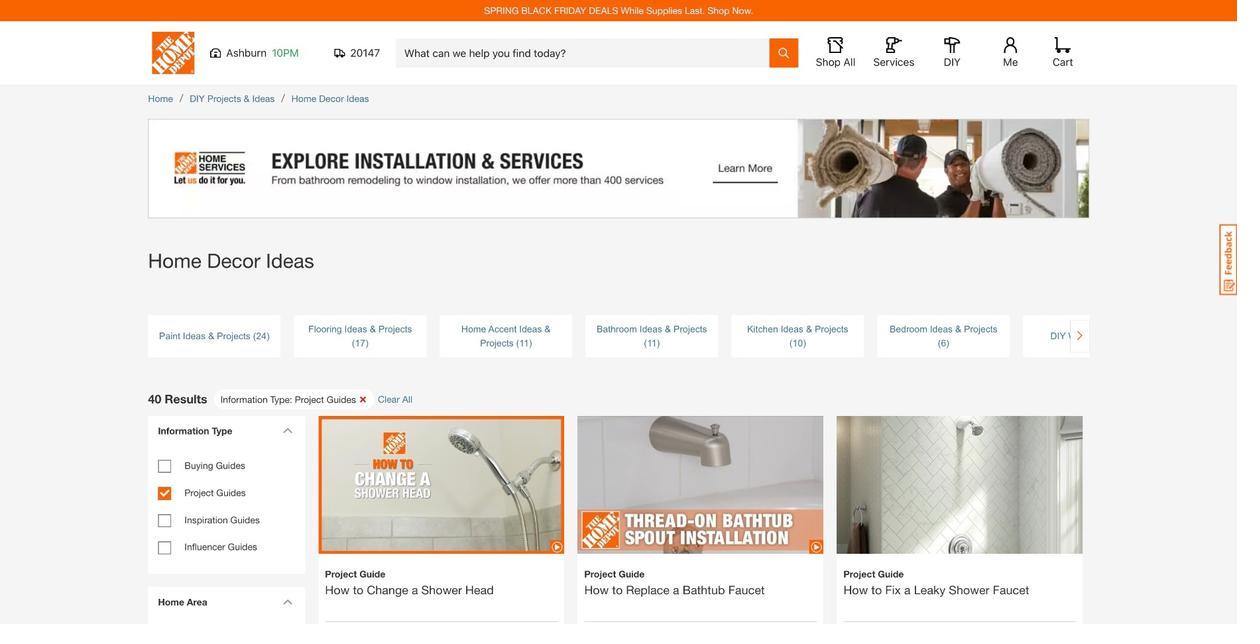 Task type: locate. For each thing, give the bounding box(es) containing it.
0 vertical spatial caret icon image
[[283, 428, 293, 434]]

1 caret icon image from the top
[[283, 428, 293, 434]]

caret icon image
[[283, 428, 293, 434], [283, 599, 293, 605]]

1 vertical spatial caret icon image
[[283, 599, 293, 605]]

how to fix a leaky shower faucet image
[[837, 393, 1083, 625]]

2 caret icon image from the top
[[283, 599, 293, 605]]



Task type: describe. For each thing, give the bounding box(es) containing it.
how to replace a bathtub faucet image
[[578, 393, 824, 578]]

feedback link image
[[1220, 224, 1237, 296]]

What can we help you find today? search field
[[404, 39, 769, 67]]

how to change a shower head image
[[318, 393, 564, 578]]

the home depot logo image
[[152, 32, 194, 74]]



Task type: vqa. For each thing, say whether or not it's contained in the screenshot.
Let's's PROVEN
no



